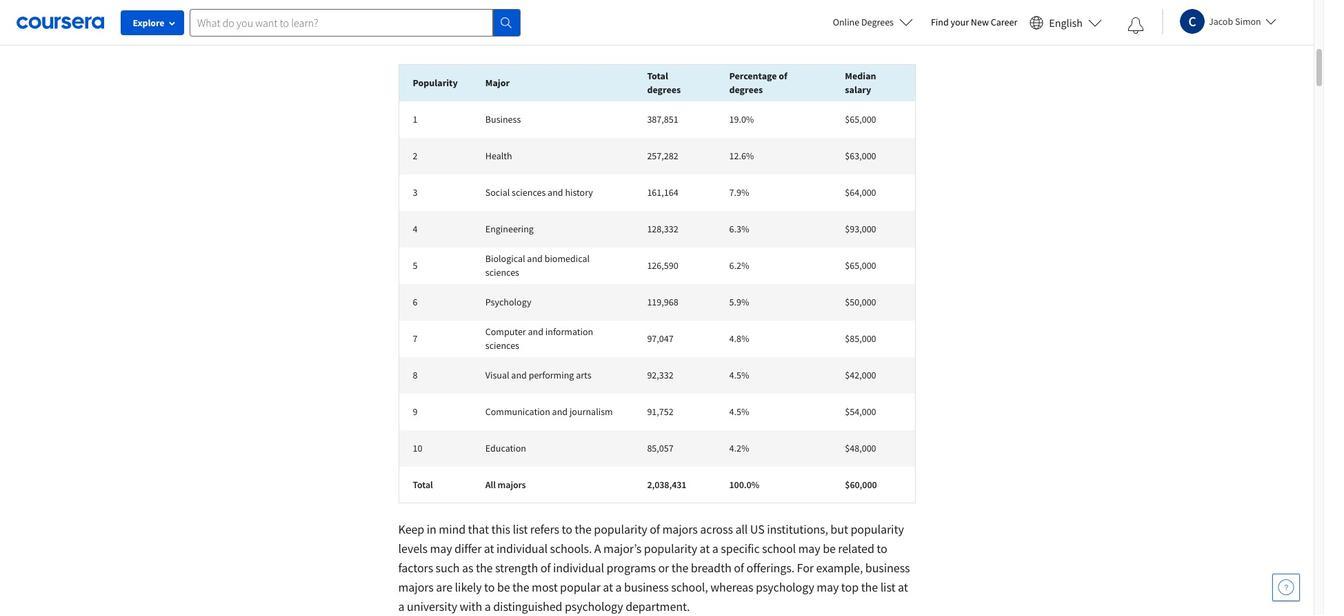 Task type: describe. For each thing, give the bounding box(es) containing it.
communication
[[486, 406, 551, 418]]

12.6%
[[730, 150, 755, 162]]

schools.
[[550, 541, 592, 557]]

us
[[751, 522, 765, 538]]

2
[[413, 150, 418, 162]]

programs
[[607, 560, 656, 576]]

university
[[407, 599, 457, 615]]

mind
[[439, 522, 466, 538]]

keep
[[399, 522, 425, 538]]

3
[[413, 186, 418, 199]]

of up most
[[541, 560, 551, 576]]

biomedical
[[545, 253, 590, 265]]

0 horizontal spatial be
[[497, 580, 510, 596]]

popularity up related
[[851, 522, 905, 538]]

in
[[427, 522, 437, 538]]

all
[[486, 479, 496, 491]]

median salary
[[846, 70, 877, 96]]

What do you want to learn? text field
[[190, 9, 493, 36]]

97,047
[[648, 333, 674, 345]]

1 vertical spatial majors
[[663, 522, 698, 538]]

at up breadth
[[700, 541, 710, 557]]

and left history
[[548, 186, 564, 199]]

across
[[701, 522, 733, 538]]

sciences for computer
[[486, 340, 520, 352]]

social
[[486, 186, 510, 199]]

online
[[833, 16, 860, 28]]

128,332
[[648, 223, 679, 235]]

at right top
[[898, 580, 909, 596]]

differ
[[455, 541, 482, 557]]

4.5% for 91,752
[[730, 406, 750, 418]]

at right differ
[[484, 541, 494, 557]]

1 horizontal spatial to
[[562, 522, 573, 538]]

0 horizontal spatial business
[[625, 580, 669, 596]]

here's
[[399, 30, 430, 46]]

popularity up major's
[[594, 522, 648, 538]]

likely
[[455, 580, 482, 596]]

and for computer
[[528, 326, 544, 338]]

$63,000
[[846, 150, 877, 162]]

engineering
[[486, 223, 534, 235]]

2 vertical spatial to
[[484, 580, 495, 596]]

what
[[505, 30, 531, 46]]

major
[[486, 77, 510, 89]]

$42,000
[[846, 369, 877, 382]]

may up for
[[799, 541, 821, 557]]

of up the or
[[650, 522, 660, 538]]

degrees
[[862, 16, 894, 28]]

6
[[413, 296, 418, 308]]

percentage
[[730, 70, 777, 82]]

8
[[413, 369, 418, 382]]

1 vertical spatial individual
[[553, 560, 604, 576]]

show notifications image
[[1128, 17, 1145, 34]]

and for biological
[[527, 253, 543, 265]]

the down strength
[[513, 580, 530, 596]]

history
[[565, 186, 593, 199]]

0 vertical spatial sciences
[[512, 186, 546, 199]]

at right popular
[[603, 580, 614, 596]]

online degrees button
[[822, 7, 925, 37]]

may left top
[[817, 580, 839, 596]]

specific
[[721, 541, 760, 557]]

refers
[[531, 522, 560, 538]]

$85,000
[[846, 333, 877, 345]]

total degrees
[[648, 70, 681, 96]]

the up schools.
[[575, 522, 592, 538]]

1 horizontal spatial psychology
[[756, 580, 815, 596]]

visual and performing arts
[[486, 369, 592, 382]]

2,038,431
[[648, 479, 687, 491]]

387,851
[[648, 113, 679, 126]]

of inside the percentage of degrees
[[779, 70, 788, 82]]

jacob
[[1210, 15, 1234, 27]]

total for total degrees
[[648, 70, 669, 82]]

1
[[413, 113, 418, 126]]

4.5% for 92,332
[[730, 369, 750, 382]]

popularity up the or
[[644, 541, 698, 557]]

that
[[468, 522, 489, 538]]

summary
[[441, 30, 490, 46]]

jacob simon
[[1210, 15, 1262, 27]]

but
[[831, 522, 849, 538]]

journalism
[[570, 406, 613, 418]]

department.
[[626, 599, 690, 615]]

as
[[462, 560, 474, 576]]

6.2%
[[730, 259, 750, 272]]

$50,000
[[846, 296, 877, 308]]

9
[[413, 406, 418, 418]]

with
[[460, 599, 483, 615]]

119,968
[[648, 296, 679, 308]]

school
[[763, 541, 796, 557]]

the right the or
[[672, 560, 689, 576]]

a right here's
[[433, 30, 439, 46]]

2 vertical spatial majors
[[399, 580, 434, 596]]

computer and information sciences
[[486, 326, 594, 352]]

1 degrees from the left
[[648, 84, 681, 96]]

related
[[839, 541, 875, 557]]

85,057
[[648, 442, 674, 455]]

100.0%
[[730, 479, 760, 491]]

information
[[546, 326, 594, 338]]

find your new career
[[932, 16, 1018, 28]]

all
[[736, 522, 748, 538]]

english
[[1050, 16, 1083, 29]]

popularity
[[413, 77, 458, 89]]

example,
[[817, 560, 863, 576]]

help center image
[[1279, 580, 1295, 596]]

a down programs
[[616, 580, 622, 596]]

for
[[797, 560, 814, 576]]



Task type: vqa. For each thing, say whether or not it's contained in the screenshot.


Task type: locate. For each thing, give the bounding box(es) containing it.
None search field
[[190, 9, 521, 36]]

0 vertical spatial list
[[513, 522, 528, 538]]

sciences inside computer and information sciences
[[486, 340, 520, 352]]

and right computer
[[528, 326, 544, 338]]

0 vertical spatial psychology
[[756, 580, 815, 596]]

0 vertical spatial individual
[[497, 541, 548, 557]]

6.3%
[[730, 223, 750, 235]]

english button
[[1025, 0, 1108, 45]]

degrees inside the percentage of degrees
[[730, 84, 763, 96]]

0 horizontal spatial majors
[[399, 580, 434, 596]]

0 vertical spatial total
[[648, 70, 669, 82]]

business
[[486, 113, 521, 126]]

sciences down biological
[[486, 266, 520, 279]]

most
[[532, 580, 558, 596]]

individual up strength
[[497, 541, 548, 557]]

the right as
[[476, 560, 493, 576]]

percentage of degrees
[[730, 70, 788, 96]]

and inside computer and information sciences
[[528, 326, 544, 338]]

breadth
[[691, 560, 732, 576]]

total for total
[[413, 479, 433, 491]]

business up department.
[[625, 580, 669, 596]]

of down specific on the bottom right of the page
[[734, 560, 745, 576]]

0 vertical spatial to
[[562, 522, 573, 538]]

a down across
[[713, 541, 719, 557]]

a
[[595, 541, 601, 557]]

the
[[575, 522, 592, 538], [476, 560, 493, 576], [672, 560, 689, 576], [513, 580, 530, 596], [862, 580, 879, 596]]

0 vertical spatial be
[[823, 541, 836, 557]]

and right biological
[[527, 253, 543, 265]]

4.5%
[[730, 369, 750, 382], [730, 406, 750, 418]]

may
[[430, 541, 452, 557], [799, 541, 821, 557], [817, 580, 839, 596]]

business
[[866, 560, 911, 576], [625, 580, 669, 596]]

list right this
[[513, 522, 528, 538]]

1 horizontal spatial majors
[[498, 479, 526, 491]]

your
[[951, 16, 970, 28]]

1 vertical spatial be
[[497, 580, 510, 596]]

median
[[846, 70, 877, 82]]

and inside "biological and biomedical sciences"
[[527, 253, 543, 265]]

psychology
[[756, 580, 815, 596], [565, 599, 624, 615]]

$65,000 up $50,000
[[846, 259, 877, 272]]

total inside total degrees
[[648, 70, 669, 82]]

offerings.
[[747, 560, 795, 576]]

1 vertical spatial total
[[413, 479, 433, 491]]

and left journalism
[[552, 406, 568, 418]]

1 $65,000 from the top
[[846, 113, 877, 126]]

1 horizontal spatial list
[[881, 580, 896, 596]]

visual
[[486, 369, 510, 382]]

0 vertical spatial business
[[866, 560, 911, 576]]

computer
[[486, 326, 526, 338]]

performing
[[529, 369, 574, 382]]

2 $65,000 from the top
[[846, 259, 877, 272]]

1 vertical spatial $65,000
[[846, 259, 877, 272]]

salary
[[846, 84, 872, 96]]

$60,000
[[846, 479, 877, 491]]

126,590
[[648, 259, 679, 272]]

2 degrees from the left
[[730, 84, 763, 96]]

majors left across
[[663, 522, 698, 538]]

majors down factors
[[399, 580, 434, 596]]

we
[[533, 30, 548, 46]]

and for communication
[[552, 406, 568, 418]]

of left what
[[492, 30, 503, 46]]

psychology
[[486, 296, 532, 308]]

161,164
[[648, 186, 679, 199]]

7.9%
[[730, 186, 750, 199]]

1 vertical spatial 4.5%
[[730, 406, 750, 418]]

$93,000
[[846, 223, 877, 235]]

4.5% up "4.2%"
[[730, 406, 750, 418]]

2 horizontal spatial majors
[[663, 522, 698, 538]]

individual up popular
[[553, 560, 604, 576]]

0 horizontal spatial individual
[[497, 541, 548, 557]]

257,282
[[648, 150, 679, 162]]

to up schools.
[[562, 522, 573, 538]]

1 vertical spatial list
[[881, 580, 896, 596]]

health
[[486, 150, 512, 162]]

of
[[492, 30, 503, 46], [779, 70, 788, 82], [650, 522, 660, 538], [541, 560, 551, 576], [734, 560, 745, 576]]

$54,000
[[846, 406, 877, 418]]

$65,000 down salary
[[846, 113, 877, 126]]

total up the 387,851
[[648, 70, 669, 82]]

online degrees
[[833, 16, 894, 28]]

1 vertical spatial sciences
[[486, 266, 520, 279]]

4.2%
[[730, 442, 750, 455]]

0 vertical spatial $65,000
[[846, 113, 877, 126]]

biological and biomedical sciences
[[486, 253, 590, 279]]

distinguished
[[494, 599, 563, 615]]

list
[[513, 522, 528, 538], [881, 580, 896, 596]]

0 vertical spatial majors
[[498, 479, 526, 491]]

a
[[433, 30, 439, 46], [713, 541, 719, 557], [616, 580, 622, 596], [399, 599, 405, 615], [485, 599, 491, 615]]

0 horizontal spatial degrees
[[648, 84, 681, 96]]

sciences for biological
[[486, 266, 520, 279]]

be down but on the right
[[823, 541, 836, 557]]

sciences down computer
[[486, 340, 520, 352]]

and
[[548, 186, 564, 199], [527, 253, 543, 265], [528, 326, 544, 338], [512, 369, 527, 382], [552, 406, 568, 418]]

to right related
[[877, 541, 888, 557]]

0 horizontal spatial to
[[484, 580, 495, 596]]

simon
[[1236, 15, 1262, 27]]

keep in mind that this list refers to the popularity of majors across all us institutions, but popularity levels may differ at individual schools. a major's popularity at a specific school may be related to factors such as the strength of individual programs or the breadth of offerings. for example, business majors are likely to be the most popular at a business school, whereas psychology may top the list at a university with a distinguished psychology department.
[[399, 522, 911, 615]]

social sciences and history
[[486, 186, 593, 199]]

0 vertical spatial 4.5%
[[730, 369, 750, 382]]

1 horizontal spatial business
[[866, 560, 911, 576]]

91,752
[[648, 406, 674, 418]]

school,
[[672, 580, 709, 596]]

0 horizontal spatial list
[[513, 522, 528, 538]]

at
[[484, 541, 494, 557], [700, 541, 710, 557], [603, 580, 614, 596], [898, 580, 909, 596]]

1 vertical spatial to
[[877, 541, 888, 557]]

a right the with
[[485, 599, 491, 615]]

popularity
[[594, 522, 648, 538], [851, 522, 905, 538], [644, 541, 698, 557]]

$65,000 for 19.0%
[[846, 113, 877, 126]]

2 4.5% from the top
[[730, 406, 750, 418]]

may up such
[[430, 541, 452, 557]]

psychology down popular
[[565, 599, 624, 615]]

4.8%
[[730, 333, 750, 345]]

or
[[659, 560, 670, 576]]

4.5% down 4.8%
[[730, 369, 750, 382]]

career
[[991, 16, 1018, 28]]

to right "likely"
[[484, 580, 495, 596]]

1 vertical spatial business
[[625, 580, 669, 596]]

whereas
[[711, 580, 754, 596]]

0 horizontal spatial total
[[413, 479, 433, 491]]

$65,000 for 6.2%
[[846, 259, 877, 272]]

institutions,
[[767, 522, 829, 538]]

degrees down percentage
[[730, 84, 763, 96]]

to
[[562, 522, 573, 538], [877, 541, 888, 557], [484, 580, 495, 596]]

2 horizontal spatial to
[[877, 541, 888, 557]]

coursera image
[[17, 11, 104, 33]]

all majors
[[486, 479, 526, 491]]

explore
[[133, 17, 165, 29]]

found:
[[550, 30, 584, 46]]

biological
[[486, 253, 526, 265]]

total
[[648, 70, 669, 82], [413, 479, 433, 491]]

majors right all
[[498, 479, 526, 491]]

sciences inside "biological and biomedical sciences"
[[486, 266, 520, 279]]

list right top
[[881, 580, 896, 596]]

4
[[413, 223, 418, 235]]

of right percentage
[[779, 70, 788, 82]]

business down related
[[866, 560, 911, 576]]

here's a summary of what we found:
[[399, 30, 584, 46]]

1 horizontal spatial individual
[[553, 560, 604, 576]]

levels
[[399, 541, 428, 557]]

total down 10
[[413, 479, 433, 491]]

degrees
[[648, 84, 681, 96], [730, 84, 763, 96]]

and for visual
[[512, 369, 527, 382]]

1 horizontal spatial degrees
[[730, 84, 763, 96]]

sciences right social
[[512, 186, 546, 199]]

a left university at the left of the page
[[399, 599, 405, 615]]

1 4.5% from the top
[[730, 369, 750, 382]]

0 horizontal spatial psychology
[[565, 599, 624, 615]]

1 horizontal spatial total
[[648, 70, 669, 82]]

5
[[413, 259, 418, 272]]

the right top
[[862, 580, 879, 596]]

psychology down offerings.
[[756, 580, 815, 596]]

new
[[972, 16, 990, 28]]

2 vertical spatial sciences
[[486, 340, 520, 352]]

$65,000
[[846, 113, 877, 126], [846, 259, 877, 272]]

and right visual
[[512, 369, 527, 382]]

this
[[492, 522, 511, 538]]

degrees up the 387,851
[[648, 84, 681, 96]]

be down strength
[[497, 580, 510, 596]]

c
[[1189, 12, 1197, 29]]

1 vertical spatial psychology
[[565, 599, 624, 615]]

explore button
[[121, 10, 184, 35]]

5.9%
[[730, 296, 750, 308]]

1 horizontal spatial be
[[823, 541, 836, 557]]

7
[[413, 333, 418, 345]]

10
[[413, 442, 423, 455]]



